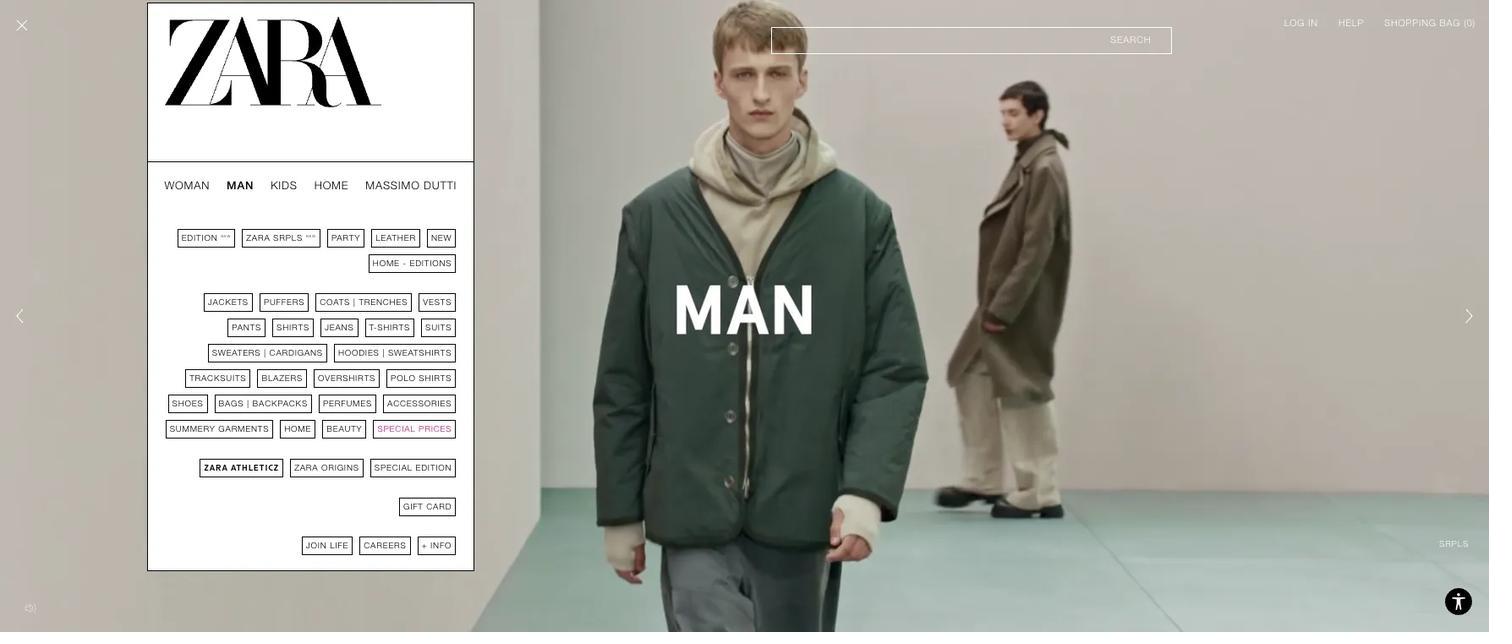 Task type: describe. For each thing, give the bounding box(es) containing it.
t-shirts link
[[365, 319, 414, 337]]

info
[[430, 541, 452, 551]]

editions
[[410, 259, 452, 268]]

1 vertical spatial home
[[373, 259, 400, 268]]

edition inside special edition link
[[416, 463, 452, 473]]

pants
[[232, 323, 261, 332]]

jackets link
[[204, 293, 253, 312]]

polo shirts
[[391, 374, 452, 383]]

0 horizontal spatial new
[[221, 234, 231, 238]]

zara athleticz link
[[200, 459, 283, 478]]

shoes
[[172, 399, 203, 408]]

puffers link
[[260, 293, 309, 312]]

t-shirts
[[369, 323, 410, 332]]

man
[[227, 179, 254, 192]]

log in link
[[1284, 17, 1318, 30]]

2 horizontal spatial new
[[431, 233, 452, 243]]

shirts link
[[272, 319, 314, 337]]

in
[[1308, 18, 1318, 29]]

home for top home link
[[314, 179, 349, 192]]

zara for zara srpls
[[474, 179, 504, 192]]

zara logo united states. go to homepage image
[[164, 17, 382, 107]]

shoes link
[[168, 395, 208, 414]]

coats | trenches link
[[316, 293, 412, 312]]

hoodies | sweatshirts link
[[334, 344, 456, 363]]

jackets
[[208, 298, 249, 307]]

jeans link
[[320, 319, 358, 337]]

sweaters
[[212, 348, 261, 358]]

special for special edition
[[374, 463, 413, 473]]

summery garments
[[170, 425, 269, 434]]

)
[[1473, 18, 1476, 29]]

leather link
[[371, 229, 420, 248]]

athleticz
[[230, 463, 279, 473]]

massimo
[[366, 179, 420, 192]]

zara athleticz
[[204, 463, 279, 473]]

sweaters | cardigans
[[212, 348, 323, 358]]

hoodies | sweatshirts
[[338, 348, 452, 358]]

shopping bag ( 0 )
[[1384, 18, 1476, 29]]

(
[[1464, 18, 1467, 29]]

edition new zara srpls new party
[[182, 233, 360, 243]]

tracksuits link
[[185, 370, 251, 388]]

new link
[[427, 229, 456, 248]]

0 status
[[1467, 18, 1473, 29]]

prices
[[419, 425, 452, 434]]

zara for zara origins
[[294, 463, 318, 473]]

polo
[[391, 374, 416, 383]]

suits
[[425, 323, 452, 332]]

coats
[[320, 298, 350, 307]]

vests
[[423, 298, 452, 307]]

summery garments link
[[166, 420, 273, 439]]

man link
[[227, 179, 254, 193]]

special for special prices
[[378, 425, 416, 434]]

+
[[422, 541, 427, 551]]

jeans
[[325, 323, 354, 332]]

blazers
[[262, 374, 303, 383]]

coats | trenches
[[320, 298, 408, 307]]

| for coats
[[353, 298, 356, 307]]

dutti
[[424, 179, 457, 192]]

woman
[[164, 179, 210, 192]]

zara logo united states. image
[[164, 17, 382, 107]]

puffers
[[264, 298, 305, 307]]

0 vertical spatial home link
[[314, 179, 349, 193]]

beauty
[[327, 425, 362, 434]]

gift card
[[403, 502, 452, 512]]

join life link
[[302, 537, 353, 556]]

1 vertical spatial home link
[[280, 420, 316, 439]]

bags | backpacks link
[[214, 395, 312, 414]]

accessories
[[387, 399, 452, 408]]

special prices
[[378, 425, 452, 434]]

trenches
[[359, 298, 408, 307]]

polo shirts link
[[387, 370, 456, 388]]

accessories link
[[383, 395, 456, 414]]

perfumes link
[[319, 395, 376, 414]]

special prices link
[[373, 420, 456, 439]]

garments
[[218, 425, 269, 434]]

join
[[306, 541, 327, 551]]



Task type: vqa. For each thing, say whether or not it's contained in the screenshot.
1 - 6 YEARS | BOY BOY
no



Task type: locate. For each thing, give the bounding box(es) containing it.
party
[[331, 233, 360, 243]]

cardigans
[[269, 348, 323, 358]]

| right the sweaters
[[264, 348, 266, 358]]

summery
[[170, 425, 215, 434]]

0 vertical spatial srpls
[[508, 179, 545, 192]]

2 horizontal spatial home
[[373, 259, 400, 268]]

| inside bags | backpacks link
[[247, 399, 249, 408]]

new down 'man' link
[[221, 234, 231, 238]]

|
[[353, 298, 356, 307], [264, 348, 266, 358], [382, 348, 385, 358], [247, 399, 249, 408]]

turn on/turn off sound image
[[17, 595, 44, 622]]

hoodies
[[338, 348, 379, 358]]

0 horizontal spatial edition
[[182, 233, 218, 243]]

home link right kids link
[[314, 179, 349, 193]]

0 vertical spatial special
[[378, 425, 416, 434]]

bags
[[219, 399, 244, 408]]

kids link
[[271, 179, 297, 193]]

+ info
[[422, 541, 452, 551]]

sweaters | cardigans link
[[208, 344, 327, 363]]

origins
[[321, 463, 359, 473]]

home for bottommost home link
[[284, 425, 311, 434]]

shirts for polo shirts
[[419, 374, 452, 383]]

2 vertical spatial home
[[284, 425, 311, 434]]

| for sweaters
[[264, 348, 266, 358]]

home
[[314, 179, 349, 192], [373, 259, 400, 268], [284, 425, 311, 434]]

shirts for t-shirts
[[377, 323, 410, 332]]

home down backpacks
[[284, 425, 311, 434]]

special up gift
[[374, 463, 413, 473]]

1 vertical spatial special
[[374, 463, 413, 473]]

home left -
[[373, 259, 400, 268]]

special
[[378, 425, 416, 434], [374, 463, 413, 473]]

0 vertical spatial edition
[[182, 233, 218, 243]]

search link
[[771, 27, 1172, 54]]

vests link
[[419, 293, 456, 312]]

1 horizontal spatial srpls
[[508, 179, 545, 192]]

zara left origins
[[294, 463, 318, 473]]

+ info link
[[417, 537, 456, 556]]

edition
[[182, 233, 218, 243], [416, 463, 452, 473]]

shopping
[[1384, 18, 1436, 29]]

kids
[[271, 179, 297, 192]]

overshirts link
[[314, 370, 380, 388]]

help link
[[1339, 17, 1364, 30]]

party link
[[327, 229, 365, 248]]

zara
[[474, 179, 504, 192], [246, 233, 270, 243], [204, 463, 228, 473], [294, 463, 318, 473]]

1 horizontal spatial shirts
[[377, 323, 410, 332]]

sweatshirts
[[388, 348, 452, 358]]

zara srpls link
[[474, 179, 545, 193]]

bag
[[1440, 18, 1461, 29]]

1 vertical spatial srpls
[[273, 233, 303, 243]]

| right hoodies
[[382, 348, 385, 358]]

home link
[[314, 179, 349, 193], [280, 420, 316, 439]]

gift
[[403, 502, 423, 512]]

| inside coats | trenches link
[[353, 298, 356, 307]]

home - editions link
[[369, 255, 456, 273]]

home link down backpacks
[[280, 420, 316, 439]]

t-
[[369, 323, 377, 332]]

bags | backpacks
[[219, 399, 308, 408]]

massimo dutti
[[366, 179, 457, 192]]

0 horizontal spatial srpls
[[273, 233, 303, 243]]

shirts up hoodies | sweatshirts
[[377, 323, 410, 332]]

life
[[330, 541, 349, 551]]

| inside hoodies | sweatshirts link
[[382, 348, 385, 358]]

overshirts
[[318, 374, 376, 383]]

tracksuits
[[190, 374, 246, 383]]

zara origins link
[[290, 459, 363, 478]]

zara down 'man' link
[[246, 233, 270, 243]]

leather
[[376, 233, 416, 243]]

1 horizontal spatial new
[[306, 234, 316, 238]]

zara down summery garments link
[[204, 463, 228, 473]]

| for bags
[[247, 399, 249, 408]]

help
[[1339, 18, 1364, 29]]

special down accessories link
[[378, 425, 416, 434]]

suits link
[[421, 319, 456, 337]]

Product search search field
[[771, 27, 1172, 54]]

join life
[[306, 541, 349, 551]]

log
[[1284, 18, 1305, 29]]

2 horizontal spatial shirts
[[419, 374, 452, 383]]

| for hoodies
[[382, 348, 385, 358]]

gift card link
[[399, 498, 456, 517]]

new
[[431, 233, 452, 243], [221, 234, 231, 238], [306, 234, 316, 238]]

new left the party
[[306, 234, 316, 238]]

shirts up cardigans at left bottom
[[277, 323, 309, 332]]

shirts down sweatshirts
[[419, 374, 452, 383]]

0 horizontal spatial home
[[284, 425, 311, 434]]

0 horizontal spatial shirts
[[277, 323, 309, 332]]

new up editions
[[431, 233, 452, 243]]

search
[[1111, 35, 1151, 46]]

zara for zara athleticz
[[204, 463, 228, 473]]

home - editions
[[373, 259, 452, 268]]

0 vertical spatial home
[[314, 179, 349, 192]]

blazers link
[[257, 370, 307, 388]]

special edition link
[[370, 459, 456, 478]]

log in
[[1284, 18, 1318, 29]]

woman link
[[164, 179, 210, 193]]

massimo dutti link
[[366, 179, 457, 193]]

careers
[[364, 541, 406, 551]]

| inside the sweaters | cardigans link
[[264, 348, 266, 358]]

zara srpls
[[474, 179, 545, 192]]

shirts
[[277, 323, 309, 332], [377, 323, 410, 332], [419, 374, 452, 383]]

zara right "dutti"
[[474, 179, 504, 192]]

1 horizontal spatial edition
[[416, 463, 452, 473]]

-
[[403, 259, 407, 268]]

perfumes
[[323, 399, 372, 408]]

special edition
[[374, 463, 452, 473]]

zara origins
[[294, 463, 359, 473]]

home right kids
[[314, 179, 349, 192]]

1 vertical spatial edition
[[416, 463, 452, 473]]

edition down prices
[[416, 463, 452, 473]]

beauty link
[[322, 420, 367, 439]]

pants link
[[228, 319, 266, 337]]

| right coats
[[353, 298, 356, 307]]

1 horizontal spatial home
[[314, 179, 349, 192]]

| right bags
[[247, 399, 249, 408]]

0
[[1467, 18, 1473, 29]]

edition down the woman link at the top left of page
[[182, 233, 218, 243]]



